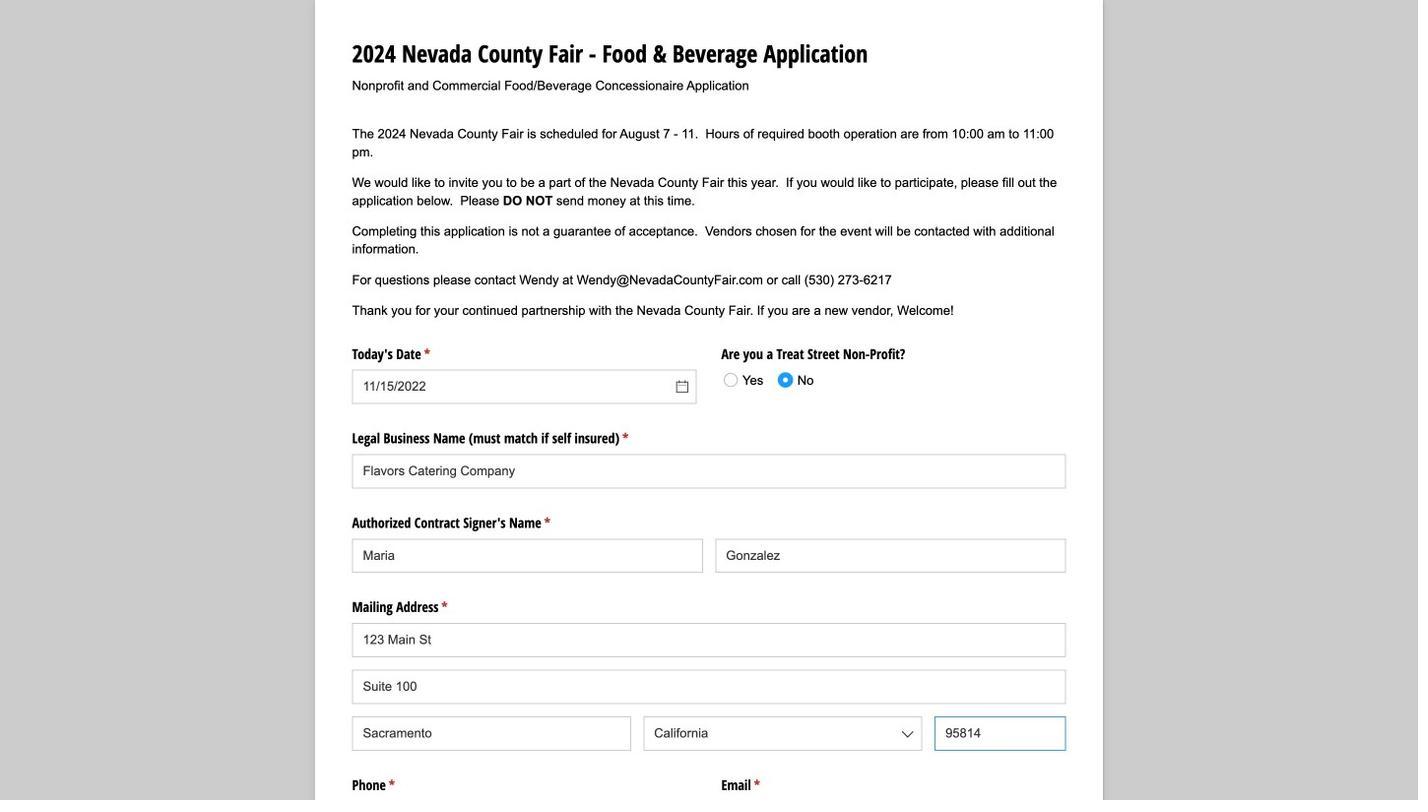 Task type: describe. For each thing, give the bounding box(es) containing it.
Address Line 1 text field
[[352, 624, 1066, 658]]

Zip Code text field
[[935, 717, 1066, 751]]

Address Line 2 text field
[[352, 670, 1066, 705]]

First text field
[[352, 539, 703, 573]]

City text field
[[352, 717, 631, 751]]

State text field
[[644, 717, 923, 751]]



Task type: locate. For each thing, give the bounding box(es) containing it.
None text field
[[352, 370, 697, 404], [352, 455, 1066, 489], [352, 370, 697, 404], [352, 455, 1066, 489]]

Last text field
[[715, 539, 1066, 573]]

None radio
[[717, 365, 776, 395], [772, 365, 814, 395], [717, 365, 776, 395], [772, 365, 814, 395]]



